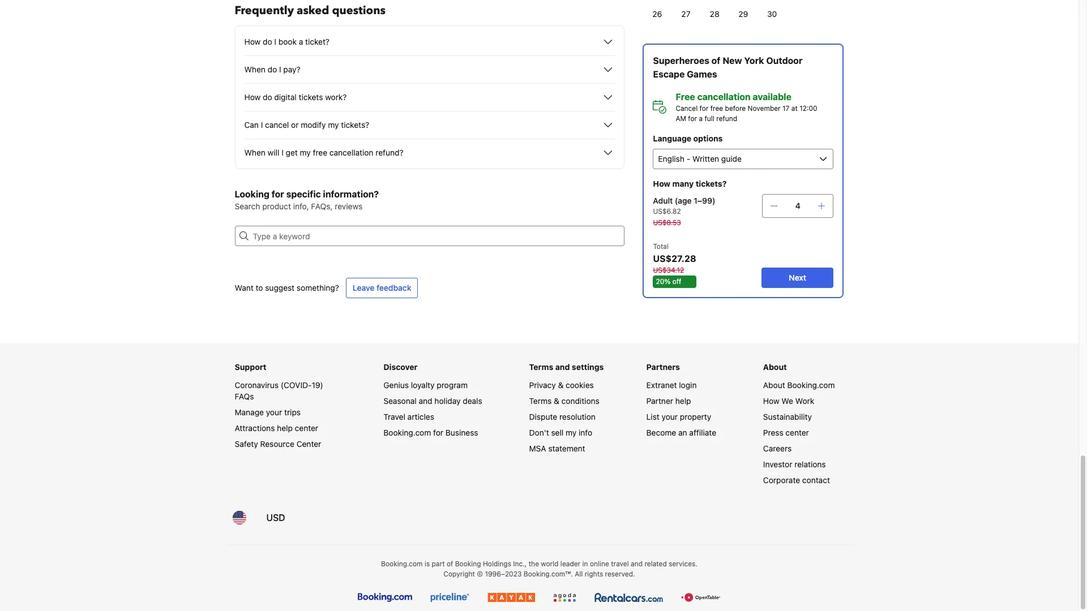 Task type: vqa. For each thing, say whether or not it's contained in the screenshot.


Task type: locate. For each thing, give the bounding box(es) containing it.
how for how do i book a ticket?
[[244, 37, 261, 46]]

free inside when will i get my free cancellation refund? dropdown button
[[313, 148, 328, 157]]

booking.com left is
[[381, 560, 423, 569]]

msa statement
[[529, 444, 586, 454]]

how for how we work
[[764, 397, 780, 406]]

1 vertical spatial tickets?
[[696, 179, 727, 189]]

and inside booking.com is part of booking holdings inc., the world leader in online travel and related services. copyright © 1996–2023 booking.com™. all rights reserved.
[[631, 560, 643, 569]]

0 vertical spatial terms
[[529, 363, 554, 372]]

tickets
[[299, 92, 323, 102]]

extranet
[[647, 381, 677, 390]]

how down frequently
[[244, 37, 261, 46]]

kayak image
[[488, 594, 536, 603], [488, 594, 536, 603]]

leave
[[353, 283, 375, 293]]

for right am
[[689, 114, 697, 123]]

1 vertical spatial free
[[313, 148, 328, 157]]

tickets? up '1–99)'
[[696, 179, 727, 189]]

ticket?
[[305, 37, 330, 46]]

0 vertical spatial when
[[244, 65, 266, 74]]

i left pay?
[[279, 65, 281, 74]]

0 vertical spatial &
[[558, 381, 564, 390]]

of left the new
[[712, 56, 721, 66]]

how left we
[[764, 397, 780, 406]]

1 horizontal spatial cancellation
[[698, 92, 751, 102]]

do left the 'digital'
[[263, 92, 272, 102]]

1 horizontal spatial a
[[699, 114, 703, 123]]

0 vertical spatial do
[[263, 37, 272, 46]]

language options
[[653, 134, 723, 143]]

dispute
[[529, 412, 558, 422]]

am
[[676, 114, 687, 123]]

careers
[[764, 444, 792, 454]]

2 horizontal spatial my
[[566, 428, 577, 438]]

of inside booking.com is part of booking holdings inc., the world leader in online travel and related services. copyright © 1996–2023 booking.com™. all rights reserved.
[[447, 560, 453, 569]]

1 horizontal spatial free
[[711, 104, 724, 113]]

articles
[[408, 412, 434, 422]]

center
[[297, 440, 321, 449]]

center down "sustainability"
[[786, 428, 809, 438]]

& down privacy & cookies
[[554, 397, 560, 406]]

refund?
[[376, 148, 404, 157]]

0 vertical spatial a
[[299, 37, 303, 46]]

0 horizontal spatial and
[[419, 397, 433, 406]]

a inside 'free cancellation available cancel for free before november 17 at 12:00 am for a full refund'
[[699, 114, 703, 123]]

help up list your property
[[676, 397, 691, 406]]

1 vertical spatial of
[[447, 560, 453, 569]]

careers link
[[764, 444, 792, 454]]

center up center at the left
[[295, 424, 318, 433]]

0 horizontal spatial tickets?
[[341, 120, 369, 130]]

0 vertical spatial of
[[712, 56, 721, 66]]

0 horizontal spatial help
[[277, 424, 293, 433]]

12:00
[[800, 104, 818, 113]]

how inside dropdown button
[[244, 92, 261, 102]]

do left book
[[263, 37, 272, 46]]

i right the can
[[261, 120, 263, 130]]

work
[[796, 397, 815, 406]]

2 vertical spatial my
[[566, 428, 577, 438]]

my right sell
[[566, 428, 577, 438]]

1 horizontal spatial and
[[556, 363, 570, 372]]

rentalcars image
[[595, 594, 664, 603], [595, 594, 664, 603]]

product
[[262, 202, 291, 211]]

privacy
[[529, 381, 556, 390]]

0 vertical spatial help
[[676, 397, 691, 406]]

& up the terms & conditions link
[[558, 381, 564, 390]]

new
[[723, 56, 743, 66]]

1 vertical spatial &
[[554, 397, 560, 406]]

about for about booking.com
[[764, 381, 786, 390]]

1 vertical spatial about
[[764, 381, 786, 390]]

2 vertical spatial booking.com
[[381, 560, 423, 569]]

for up full
[[700, 104, 709, 113]]

part
[[432, 560, 445, 569]]

0 vertical spatial about
[[764, 363, 787, 372]]

when left pay?
[[244, 65, 266, 74]]

us$6.82
[[653, 207, 681, 216]]

resource
[[260, 440, 295, 449]]

booking.com is part of booking holdings inc., the world leader in online travel and related services. copyright © 1996–2023 booking.com™. all rights reserved.
[[381, 560, 698, 579]]

1 vertical spatial help
[[277, 424, 293, 433]]

a right book
[[299, 37, 303, 46]]

a
[[299, 37, 303, 46], [699, 114, 703, 123]]

when left will
[[244, 148, 266, 157]]

0 vertical spatial cancellation
[[698, 92, 751, 102]]

can i cancel or modify my tickets?
[[244, 120, 369, 130]]

booking.com down travel articles link on the left
[[384, 428, 431, 438]]

i left book
[[274, 37, 276, 46]]

1 vertical spatial do
[[268, 65, 277, 74]]

0 horizontal spatial your
[[266, 408, 282, 418]]

in
[[583, 560, 588, 569]]

terms up privacy
[[529, 363, 554, 372]]

usd button
[[260, 505, 292, 532]]

free up full
[[711, 104, 724, 113]]

2 horizontal spatial and
[[631, 560, 643, 569]]

center
[[295, 424, 318, 433], [786, 428, 809, 438]]

relations
[[795, 460, 826, 470]]

deals
[[463, 397, 483, 406]]

1 vertical spatial and
[[419, 397, 433, 406]]

0 vertical spatial and
[[556, 363, 570, 372]]

0 vertical spatial booking.com
[[788, 381, 835, 390]]

how do i book a ticket?
[[244, 37, 330, 46]]

0 horizontal spatial cancellation
[[330, 148, 374, 157]]

2 vertical spatial and
[[631, 560, 643, 569]]

28 November 2023 checkbox
[[701, 3, 729, 25]]

book
[[279, 37, 297, 46]]

your down partner help link
[[662, 412, 678, 422]]

conditions
[[562, 397, 600, 406]]

2 terms from the top
[[529, 397, 552, 406]]

contact
[[803, 476, 831, 486]]

booking.com for part
[[381, 560, 423, 569]]

do left pay?
[[268, 65, 277, 74]]

when for when will i get my free cancellation refund?
[[244, 148, 266, 157]]

when
[[244, 65, 266, 74], [244, 148, 266, 157]]

booking.com inside booking.com is part of booking holdings inc., the world leader in online travel and related services. copyright © 1996–2023 booking.com™. all rights reserved.
[[381, 560, 423, 569]]

1 horizontal spatial help
[[676, 397, 691, 406]]

my right get
[[300, 148, 311, 157]]

and down genius loyalty program
[[419, 397, 433, 406]]

free right get
[[313, 148, 328, 157]]

free inside 'free cancellation available cancel for free before november 17 at 12:00 am for a full refund'
[[711, 104, 724, 113]]

how for how do digital tickets work?
[[244, 92, 261, 102]]

cookies
[[566, 381, 594, 390]]

0 vertical spatial free
[[711, 104, 724, 113]]

privacy & cookies
[[529, 381, 594, 390]]

dispute resolution
[[529, 412, 596, 422]]

& for privacy
[[558, 381, 564, 390]]

extranet login link
[[647, 381, 697, 390]]

0 horizontal spatial free
[[313, 148, 328, 157]]

travel
[[611, 560, 629, 569]]

press
[[764, 428, 784, 438]]

cancellation up before
[[698, 92, 751, 102]]

help up safety resource center
[[277, 424, 293, 433]]

booking.com image
[[358, 594, 413, 603], [358, 594, 413, 603]]

1 horizontal spatial your
[[662, 412, 678, 422]]

for up product
[[272, 189, 284, 199]]

when will i get my free cancellation refund? button
[[244, 146, 615, 160]]

30
[[768, 9, 777, 19]]

17
[[783, 104, 790, 113]]

info,
[[293, 202, 309, 211]]

about booking.com
[[764, 381, 835, 390]]

0 vertical spatial my
[[328, 120, 339, 130]]

27
[[682, 9, 691, 19]]

1 about from the top
[[764, 363, 787, 372]]

when do i pay? button
[[244, 63, 615, 76]]

is
[[425, 560, 430, 569]]

for inside "looking for specific information? search product info, faqs, reviews"
[[272, 189, 284, 199]]

privacy & cookies link
[[529, 381, 594, 390]]

0 horizontal spatial my
[[300, 148, 311, 157]]

2 when from the top
[[244, 148, 266, 157]]

rights
[[585, 570, 603, 579]]

26
[[653, 9, 662, 19]]

sell
[[551, 428, 564, 438]]

get
[[286, 148, 298, 157]]

1 horizontal spatial center
[[786, 428, 809, 438]]

about up we
[[764, 381, 786, 390]]

28
[[710, 9, 720, 19]]

©
[[477, 570, 483, 579]]

20%
[[656, 278, 671, 286]]

1 vertical spatial when
[[244, 148, 266, 157]]

opentable image
[[682, 594, 721, 603], [682, 594, 721, 603]]

tickets? inside dropdown button
[[341, 120, 369, 130]]

do inside dropdown button
[[263, 92, 272, 102]]

superheroes of new york outdoor escape games
[[653, 56, 803, 79]]

2 vertical spatial do
[[263, 92, 272, 102]]

how up the can
[[244, 92, 261, 102]]

statement
[[549, 444, 586, 454]]

terms down privacy
[[529, 397, 552, 406]]

outdoor
[[767, 56, 803, 66]]

1 vertical spatial my
[[300, 148, 311, 157]]

msa statement link
[[529, 444, 586, 454]]

1 vertical spatial terms
[[529, 397, 552, 406]]

do for book
[[263, 37, 272, 46]]

genius loyalty program
[[384, 381, 468, 390]]

do for tickets
[[263, 92, 272, 102]]

how do digital tickets work? button
[[244, 91, 615, 104]]

do
[[263, 37, 272, 46], [268, 65, 277, 74], [263, 92, 272, 102]]

priceline.com image
[[431, 594, 470, 603], [431, 594, 470, 603]]

1 horizontal spatial tickets?
[[696, 179, 727, 189]]

cancellation left refund?
[[330, 148, 374, 157]]

1 when from the top
[[244, 65, 266, 74]]

reserved.
[[605, 570, 635, 579]]

how up "adult"
[[653, 179, 671, 189]]

manage
[[235, 408, 264, 418]]

1 horizontal spatial of
[[712, 56, 721, 66]]

Type a keyword field
[[248, 226, 625, 246]]

don't sell my info link
[[529, 428, 593, 438]]

and right "travel"
[[631, 560, 643, 569]]

my right modify
[[328, 120, 339, 130]]

1 vertical spatial a
[[699, 114, 703, 123]]

something?
[[297, 283, 339, 293]]

your up attractions help center link
[[266, 408, 282, 418]]

a left full
[[699, 114, 703, 123]]

0 vertical spatial tickets?
[[341, 120, 369, 130]]

tickets? down work?
[[341, 120, 369, 130]]

booking.com™.
[[524, 570, 573, 579]]

1 vertical spatial cancellation
[[330, 148, 374, 157]]

how inside dropdown button
[[244, 37, 261, 46]]

corporate
[[764, 476, 801, 486]]

0 horizontal spatial of
[[447, 560, 453, 569]]

travel articles
[[384, 412, 434, 422]]

1 vertical spatial booking.com
[[384, 428, 431, 438]]

don't
[[529, 428, 549, 438]]

i right will
[[282, 148, 284, 157]]

trips
[[284, 408, 301, 418]]

about up about booking.com link
[[764, 363, 787, 372]]

i
[[274, 37, 276, 46], [279, 65, 281, 74], [261, 120, 263, 130], [282, 148, 284, 157]]

your
[[266, 408, 282, 418], [662, 412, 678, 422]]

online
[[590, 560, 609, 569]]

available
[[753, 92, 792, 102]]

and up privacy & cookies
[[556, 363, 570, 372]]

0 horizontal spatial a
[[299, 37, 303, 46]]

of right part
[[447, 560, 453, 569]]

1 terms from the top
[[529, 363, 554, 372]]

escape
[[653, 69, 685, 79]]

how for how many tickets?
[[653, 179, 671, 189]]

booking.com up work
[[788, 381, 835, 390]]

2 about from the top
[[764, 381, 786, 390]]

and for settings
[[556, 363, 570, 372]]



Task type: describe. For each thing, give the bounding box(es) containing it.
us$27.28
[[653, 254, 697, 264]]

attractions help center
[[235, 424, 318, 433]]

terms for terms & conditions
[[529, 397, 552, 406]]

sustainability link
[[764, 412, 812, 422]]

0 horizontal spatial center
[[295, 424, 318, 433]]

about for about
[[764, 363, 787, 372]]

world
[[541, 560, 559, 569]]

26 November 2023 checkbox
[[643, 3, 672, 25]]

us$34.12
[[653, 266, 685, 275]]

a inside dropdown button
[[299, 37, 303, 46]]

agoda image
[[554, 594, 577, 603]]

next button
[[762, 268, 834, 288]]

coronavirus
[[235, 381, 279, 390]]

us$8.53
[[653, 219, 681, 227]]

corporate contact link
[[764, 476, 831, 486]]

when for when do i pay?
[[244, 65, 266, 74]]

or
[[291, 120, 299, 130]]

information?
[[323, 189, 379, 199]]

booking.com for business
[[384, 428, 431, 438]]

total
[[653, 242, 669, 251]]

seasonal
[[384, 397, 417, 406]]

affiliate
[[690, 428, 717, 438]]

agoda image
[[554, 594, 577, 603]]

when will i get my free cancellation refund?
[[244, 148, 404, 157]]

cancellation inside dropdown button
[[330, 148, 374, 157]]

partner help
[[647, 397, 691, 406]]

help for partner
[[676, 397, 691, 406]]

1–99)
[[694, 196, 716, 206]]

travel
[[384, 412, 406, 422]]

modify
[[301, 120, 326, 130]]

usd
[[267, 513, 285, 523]]

cancellation inside 'free cancellation available cancel for free before november 17 at 12:00 am for a full refund'
[[698, 92, 751, 102]]

we
[[782, 397, 794, 406]]

i for get
[[282, 148, 284, 157]]

holdings
[[483, 560, 512, 569]]

suggest
[[265, 283, 295, 293]]

corporate contact
[[764, 476, 831, 486]]

total us$27.28 us$34.12 20% off
[[653, 242, 697, 286]]

business
[[446, 428, 478, 438]]

adult
[[653, 196, 673, 206]]

terms & conditions link
[[529, 397, 600, 406]]

seasonal and holiday deals link
[[384, 397, 483, 406]]

for left business
[[433, 428, 444, 438]]

(age
[[675, 196, 692, 206]]

terms and settings
[[529, 363, 604, 372]]

free cancellation available cancel for free before november 17 at 12:00 am for a full refund
[[676, 92, 818, 123]]

the
[[529, 560, 539, 569]]

your for trips
[[266, 408, 282, 418]]

to
[[256, 283, 263, 293]]

27 November 2023 checkbox
[[672, 3, 701, 25]]

cancel
[[676, 104, 698, 113]]

i for book
[[274, 37, 276, 46]]

pay?
[[283, 65, 301, 74]]

how do digital tickets work?
[[244, 92, 347, 102]]

how many tickets?
[[653, 179, 727, 189]]

free for cancellation
[[711, 104, 724, 113]]

coronavirus (covid-19) faqs link
[[235, 381, 323, 402]]

do for pay?
[[268, 65, 277, 74]]

your for property
[[662, 412, 678, 422]]

program
[[437, 381, 468, 390]]

sustainability
[[764, 412, 812, 422]]

how do i book a ticket? button
[[244, 35, 615, 49]]

search
[[235, 202, 260, 211]]

coronavirus (covid-19) faqs
[[235, 381, 323, 402]]

leave feedback button
[[346, 278, 418, 299]]

of inside superheroes of new york outdoor escape games
[[712, 56, 721, 66]]

19)
[[312, 381, 323, 390]]

1 horizontal spatial my
[[328, 120, 339, 130]]

an
[[679, 428, 688, 438]]

attractions help center link
[[235, 424, 318, 433]]

resolution
[[560, 412, 596, 422]]

list
[[647, 412, 660, 422]]

full
[[705, 114, 715, 123]]

will
[[268, 148, 280, 157]]

safety resource center link
[[235, 440, 321, 449]]

settings
[[572, 363, 604, 372]]

30 November 2023 checkbox
[[758, 3, 787, 25]]

seasonal and holiday deals
[[384, 397, 483, 406]]

list your property link
[[647, 412, 712, 422]]

manage your trips link
[[235, 408, 301, 418]]

partner
[[647, 397, 674, 406]]

login
[[679, 381, 697, 390]]

inc.,
[[513, 560, 527, 569]]

discover
[[384, 363, 418, 372]]

travel articles link
[[384, 412, 434, 422]]

holiday
[[435, 397, 461, 406]]

faqs,
[[311, 202, 333, 211]]

looking
[[235, 189, 270, 199]]

don't sell my info
[[529, 428, 593, 438]]

& for terms
[[554, 397, 560, 406]]

investor relations
[[764, 460, 826, 470]]

asked
[[297, 3, 329, 18]]

become
[[647, 428, 677, 438]]

and for holiday
[[419, 397, 433, 406]]

support
[[235, 363, 267, 372]]

attractions
[[235, 424, 275, 433]]

language
[[653, 134, 692, 143]]

copyright
[[444, 570, 475, 579]]

want to suggest something?
[[235, 283, 339, 293]]

free for will
[[313, 148, 328, 157]]

help for attractions
[[277, 424, 293, 433]]

i for pay?
[[279, 65, 281, 74]]

4
[[796, 201, 801, 211]]

feedback
[[377, 283, 412, 293]]

november
[[748, 104, 781, 113]]

partners
[[647, 363, 680, 372]]

can
[[244, 120, 259, 130]]

questions
[[332, 3, 386, 18]]

29 November 2023 checkbox
[[729, 3, 758, 25]]

terms for terms and settings
[[529, 363, 554, 372]]

booking.com for business
[[384, 428, 478, 438]]

genius
[[384, 381, 409, 390]]



